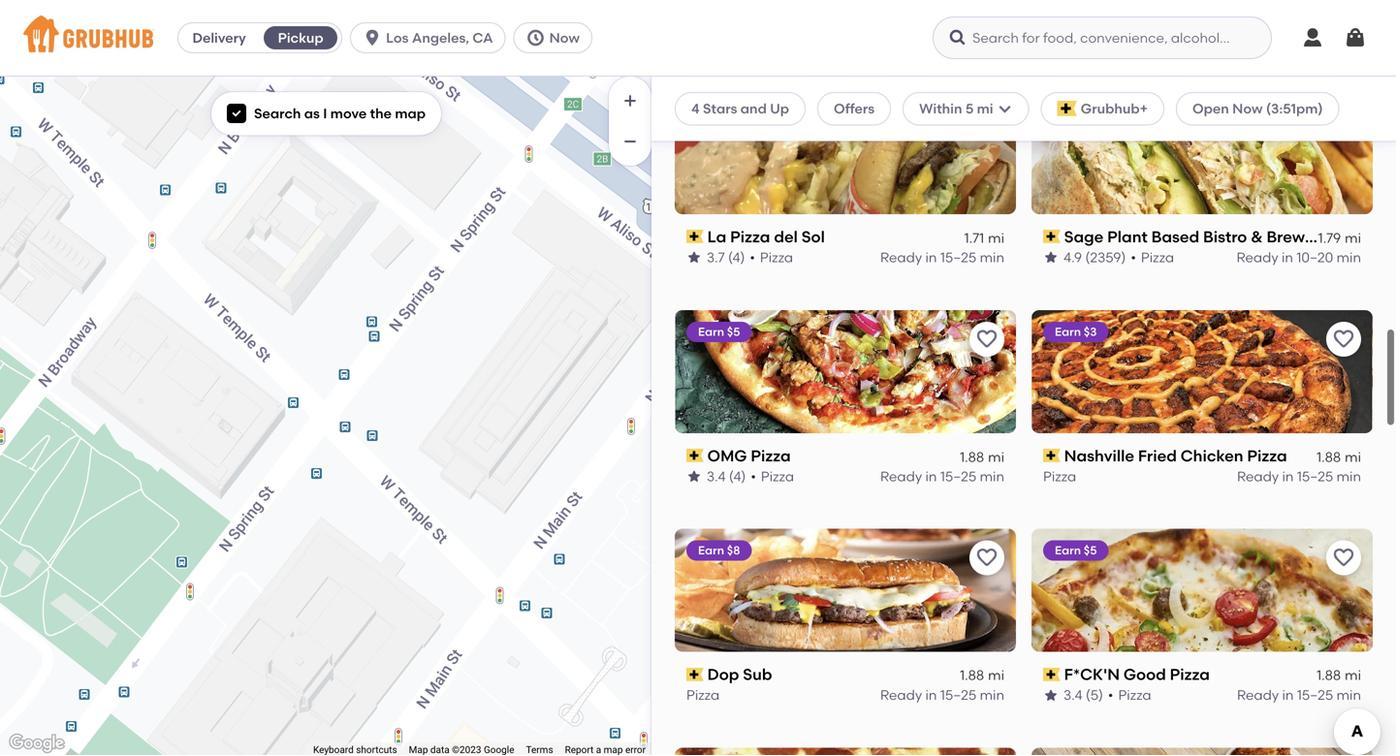 Task type: vqa. For each thing, say whether or not it's contained in the screenshot.
Sage Plant Based Bistro & Brewery (Echo Pa STAR ICON
yes



Task type: locate. For each thing, give the bounding box(es) containing it.
svg image
[[363, 28, 382, 48], [948, 28, 968, 48], [997, 101, 1013, 116]]

omg pizza logo image
[[675, 310, 1016, 433]]

nashville
[[1064, 446, 1134, 465]]

1.71 mi
[[964, 230, 1004, 246]]

$8
[[727, 544, 740, 558]]

pizza down f*ck'n good pizza
[[1118, 687, 1151, 704]]

0 vertical spatial earn $5
[[698, 325, 740, 339]]

pizza down del
[[760, 249, 793, 266]]

1.88 mi for omg pizza
[[960, 449, 1004, 465]]

star icon image left '3.7' at the right top of page
[[686, 250, 702, 265]]

ready in 10–20 min
[[1237, 249, 1361, 266]]

pizza down omg pizza on the bottom right of page
[[761, 468, 794, 485]]

15–25 for dop sub
[[940, 687, 977, 704]]

1 vertical spatial subscription pass image
[[1043, 668, 1060, 682]]

in for omg pizza
[[925, 468, 937, 485]]

• down omg pizza on the bottom right of page
[[751, 468, 756, 485]]

3.4
[[707, 468, 726, 485], [1064, 687, 1082, 704]]

0 horizontal spatial $5
[[727, 325, 740, 339]]

the
[[370, 105, 392, 122]]

now
[[549, 30, 580, 46], [1232, 100, 1263, 117]]

0 vertical spatial subscription pass image
[[686, 230, 704, 244]]

subscription pass image for dop sub
[[686, 668, 704, 682]]

0 vertical spatial now
[[549, 30, 580, 46]]

earn $5
[[698, 325, 740, 339], [1055, 544, 1097, 558]]

&
[[1251, 227, 1263, 246]]

los angeles, ca
[[386, 30, 493, 46]]

up
[[770, 100, 789, 117]]

pizza
[[730, 227, 770, 246], [760, 249, 793, 266], [1141, 249, 1174, 266], [751, 446, 791, 465], [1247, 446, 1287, 465], [761, 468, 794, 485], [1043, 468, 1076, 485], [1170, 665, 1210, 684], [686, 687, 720, 704], [1118, 687, 1151, 704]]

• right (5)
[[1108, 687, 1113, 704]]

omg
[[707, 446, 747, 465]]

• down plant
[[1131, 249, 1136, 266]]

$5 for f*ck'n
[[1084, 544, 1097, 558]]

0 horizontal spatial earn $5
[[698, 325, 740, 339]]

$5 down '3.7 (4)'
[[727, 325, 740, 339]]

Search for food, convenience, alcohol... search field
[[933, 16, 1272, 59]]

ready
[[880, 249, 922, 266], [1237, 249, 1278, 266], [880, 468, 922, 485], [1237, 468, 1279, 485], [880, 687, 922, 704], [1237, 687, 1279, 704]]

delivery
[[192, 30, 246, 46]]

• down la pizza del sol
[[750, 249, 755, 266]]

1 vertical spatial (4)
[[729, 468, 746, 485]]

svg image up within 5 mi
[[948, 28, 968, 48]]

svg image right 5
[[997, 101, 1013, 116]]

1 vertical spatial $5
[[1084, 544, 1097, 558]]

1 horizontal spatial svg image
[[948, 28, 968, 48]]

1.88 for omg pizza
[[960, 449, 984, 465]]

0 vertical spatial (4)
[[728, 249, 745, 266]]

subscription pass image left sage
[[1043, 230, 1060, 244]]

• pizza for la
[[750, 249, 793, 266]]

ready in 15–25 min for omg pizza
[[880, 468, 1004, 485]]

star icon image
[[686, 250, 702, 265], [1043, 250, 1059, 265], [686, 469, 702, 484], [1043, 688, 1059, 703]]

• pizza down omg pizza on the bottom right of page
[[751, 468, 794, 485]]

f*ck'n good pizza
[[1064, 665, 1210, 684]]

ready for f*ck'n good pizza
[[1237, 687, 1279, 704]]

1.88 mi for nashville fried chicken pizza
[[1317, 449, 1361, 465]]

in for nashville fried chicken pizza
[[1282, 468, 1294, 485]]

0 horizontal spatial svg image
[[363, 28, 382, 48]]

$5 for omg
[[727, 325, 740, 339]]

pizza right good
[[1170, 665, 1210, 684]]

ready in 15–25 min for la pizza del sol
[[880, 249, 1004, 266]]

and
[[741, 100, 767, 117]]

15–25
[[940, 249, 977, 266], [940, 468, 977, 485], [1297, 468, 1333, 485], [940, 687, 977, 704], [1297, 687, 1333, 704]]

search
[[254, 105, 301, 122]]

open now (3:51pm)
[[1193, 100, 1323, 117]]

1 horizontal spatial subscription pass image
[[1043, 668, 1060, 682]]

min
[[980, 249, 1004, 266], [1337, 249, 1361, 266], [980, 468, 1004, 485], [1337, 468, 1361, 485], [980, 687, 1004, 704], [1337, 687, 1361, 704]]

grubhub+
[[1081, 100, 1148, 117]]

ready in 15–25 min for dop sub
[[880, 687, 1004, 704]]

subscription pass image left the la
[[686, 230, 704, 244]]

• pizza down f*ck'n good pizza
[[1108, 687, 1151, 704]]

1 horizontal spatial 3.4
[[1064, 687, 1082, 704]]

ready in 15–25 min
[[880, 249, 1004, 266], [880, 468, 1004, 485], [1237, 468, 1361, 485], [880, 687, 1004, 704], [1237, 687, 1361, 704]]

1 horizontal spatial now
[[1232, 100, 1263, 117]]

delivery button
[[178, 22, 260, 53]]

(5)
[[1086, 687, 1103, 704]]

la
[[707, 227, 726, 246]]

5
[[965, 100, 974, 117]]

mi
[[977, 100, 993, 117], [988, 230, 1004, 246], [1345, 230, 1361, 246], [988, 449, 1004, 465], [1345, 449, 1361, 465], [988, 668, 1004, 684], [1345, 668, 1361, 684]]

subscription pass image
[[1043, 230, 1060, 244], [686, 449, 704, 463], [1043, 449, 1060, 463], [686, 668, 704, 682]]

svg image
[[1301, 26, 1324, 49], [1344, 26, 1367, 49], [526, 28, 545, 48], [231, 108, 242, 119]]

2 horizontal spatial svg image
[[997, 101, 1013, 116]]

pickup
[[278, 30, 323, 46]]

4
[[691, 100, 700, 117]]

3.4 (5)
[[1064, 687, 1103, 704]]

nashville fried chicken pizza logo image
[[1032, 310, 1373, 433]]

0 vertical spatial $5
[[727, 325, 740, 339]]

1 horizontal spatial earn $5
[[1055, 544, 1097, 558]]

1.88 for f*ck'n good pizza
[[1317, 668, 1341, 684]]

la pizza del sol logo image
[[675, 91, 1016, 214]]

•
[[750, 249, 755, 266], [1131, 249, 1136, 266], [751, 468, 756, 485], [1108, 687, 1113, 704]]

open
[[1193, 100, 1229, 117]]

1 vertical spatial earn $5
[[1055, 544, 1097, 558]]

now right 'ca'
[[549, 30, 580, 46]]

3.4 left (5)
[[1064, 687, 1082, 704]]

1.88 mi
[[960, 449, 1004, 465], [1317, 449, 1361, 465], [960, 668, 1004, 684], [1317, 668, 1361, 684]]

1.88 mi for f*ck'n good pizza
[[1317, 668, 1361, 684]]

save this restaurant button
[[970, 103, 1004, 138], [1326, 103, 1361, 138], [970, 322, 1004, 357], [1326, 322, 1361, 357], [970, 541, 1004, 576], [1326, 541, 1361, 576]]

(4)
[[728, 249, 745, 266], [729, 468, 746, 485]]

pizza down nashville
[[1043, 468, 1076, 485]]

sage
[[1064, 227, 1104, 246]]

(3:51pm)
[[1266, 100, 1323, 117]]

ready for sage plant based bistro & brewery (echo pa
[[1237, 249, 1278, 266]]

save this restaurant button for nashville fried chicken pizza
[[1326, 322, 1361, 357]]

3.4 (4)
[[707, 468, 746, 485]]

0 horizontal spatial 3.4
[[707, 468, 726, 485]]

los angeles, ca button
[[350, 22, 513, 53]]

• pizza down la pizza del sol
[[750, 249, 793, 266]]

save this restaurant image for f*ck'n good pizza
[[1332, 547, 1355, 570]]

• pizza for omg
[[751, 468, 794, 485]]

search as i move the map
[[254, 105, 426, 122]]

within 5 mi
[[919, 100, 993, 117]]

1 vertical spatial 3.4
[[1064, 687, 1082, 704]]

dop sub logo image
[[675, 529, 1016, 652]]

ready for dop sub
[[880, 687, 922, 704]]

• for omg
[[751, 468, 756, 485]]

0 vertical spatial 3.4
[[707, 468, 726, 485]]

1.79
[[1318, 230, 1341, 246]]

save this restaurant image
[[1332, 328, 1355, 351]]

in for sage plant based bistro & brewery (echo pa
[[1282, 249, 1293, 266]]

$5
[[727, 325, 740, 339], [1084, 544, 1097, 558]]

svg image left 'los'
[[363, 28, 382, 48]]

3.7 (4)
[[707, 249, 745, 266]]

$5 down nashville
[[1084, 544, 1097, 558]]

in
[[925, 249, 937, 266], [1282, 249, 1293, 266], [925, 468, 937, 485], [1282, 468, 1294, 485], [925, 687, 937, 704], [1282, 687, 1294, 704]]

subscription pass image for nashville fried chicken pizza
[[1043, 449, 1060, 463]]

mi for sage plant based bistro & brewery (echo pa
[[1345, 230, 1361, 246]]

subscription pass image left dop
[[686, 668, 704, 682]]

mi for nashville fried chicken pizza
[[1345, 449, 1361, 465]]

star icon image for sage plant based bistro & brewery (echo pa
[[1043, 250, 1059, 265]]

subscription pass image left omg
[[686, 449, 704, 463]]

0 horizontal spatial subscription pass image
[[686, 230, 704, 244]]

subscription pass image left nashville
[[1043, 449, 1060, 463]]

star icon image left 3.4 (5)
[[1043, 688, 1059, 703]]

earn
[[698, 325, 724, 339], [1055, 325, 1081, 339], [698, 544, 724, 558], [1055, 544, 1081, 558]]

1.88
[[960, 449, 984, 465], [1317, 449, 1341, 465], [960, 668, 984, 684], [1317, 668, 1341, 684]]

in for f*ck'n good pizza
[[1282, 687, 1294, 704]]

star icon image left 4.9
[[1043, 250, 1059, 265]]

(4) down omg
[[729, 468, 746, 485]]

3.4 down omg
[[707, 468, 726, 485]]

mi for omg pizza
[[988, 449, 1004, 465]]

ready in 15–25 min for f*ck'n good pizza
[[1237, 687, 1361, 704]]

1 vertical spatial now
[[1232, 100, 1263, 117]]

save this restaurant image
[[975, 109, 999, 132], [1332, 109, 1355, 132], [975, 328, 999, 351], [975, 547, 999, 570], [1332, 547, 1355, 570]]

0 horizontal spatial now
[[549, 30, 580, 46]]

svg image inside los angeles, ca button
[[363, 28, 382, 48]]

(4) right '3.7' at the right top of page
[[728, 249, 745, 266]]

• pizza
[[750, 249, 793, 266], [1131, 249, 1174, 266], [751, 468, 794, 485], [1108, 687, 1151, 704]]

subscription pass image for omg pizza
[[686, 449, 704, 463]]

ready for nashville fried chicken pizza
[[1237, 468, 1279, 485]]

3.4 for omg pizza
[[707, 468, 726, 485]]

subscription pass image left f*ck'n
[[1043, 668, 1060, 682]]

subscription pass image
[[686, 230, 704, 244], [1043, 668, 1060, 682]]

in for la pizza del sol
[[925, 249, 937, 266]]

star icon image left 3.4 (4)
[[686, 469, 702, 484]]

earn $5 for f*ck'n
[[1055, 544, 1097, 558]]

1 horizontal spatial $5
[[1084, 544, 1097, 558]]

• pizza down based
[[1131, 249, 1174, 266]]

brewery
[[1267, 227, 1329, 246]]

now right open
[[1232, 100, 1263, 117]]

subscription pass image for f*ck'n good pizza
[[1043, 668, 1060, 682]]

del
[[774, 227, 798, 246]]



Task type: describe. For each thing, give the bounding box(es) containing it.
min for sage plant based bistro & brewery (echo pa
[[1337, 249, 1361, 266]]

$3
[[1084, 325, 1097, 339]]

earn for nashville fried chicken pizza
[[1055, 325, 1081, 339]]

bistro
[[1203, 227, 1247, 246]]

(4) for la
[[728, 249, 745, 266]]

plant
[[1107, 227, 1148, 246]]

i
[[323, 105, 327, 122]]

mi for dop sub
[[988, 668, 1004, 684]]

sage plant based bistro & brewery (echo park) logo image
[[1032, 91, 1373, 214]]

• for f*ck'n
[[1108, 687, 1113, 704]]

• pizza for f*ck'n
[[1108, 687, 1151, 704]]

now button
[[513, 22, 600, 53]]

sub
[[743, 665, 772, 684]]

main navigation navigation
[[0, 0, 1396, 77]]

save this restaurant button for f*ck'n good pizza
[[1326, 541, 1361, 576]]

pickup button
[[260, 22, 341, 53]]

chicken
[[1181, 446, 1243, 465]]

within
[[919, 100, 962, 117]]

pa
[[1380, 227, 1396, 246]]

f*ck'n good pizza logo image
[[1032, 529, 1373, 652]]

google image
[[5, 731, 69, 755]]

svg image inside now "button"
[[526, 28, 545, 48]]

10–20
[[1297, 249, 1333, 266]]

los
[[386, 30, 409, 46]]

earn for omg pizza
[[698, 325, 724, 339]]

15–25 for f*ck'n good pizza
[[1297, 687, 1333, 704]]

pizza right omg
[[751, 446, 791, 465]]

plus icon image
[[620, 91, 640, 111]]

1.88 mi for dop sub
[[960, 668, 1004, 684]]

grubhub plus flag logo image
[[1057, 101, 1077, 116]]

stars
[[703, 100, 737, 117]]

min for f*ck'n good pizza
[[1337, 687, 1361, 704]]

• for la
[[750, 249, 755, 266]]

fried
[[1138, 446, 1177, 465]]

ca
[[472, 30, 493, 46]]

(2359)
[[1085, 249, 1126, 266]]

mi for la pizza del sol
[[988, 230, 1004, 246]]

4 stars and up
[[691, 100, 789, 117]]

ready for omg pizza
[[880, 468, 922, 485]]

earn $5 for omg
[[698, 325, 740, 339]]

omg pizza
[[707, 446, 791, 465]]

4.9 (2359)
[[1064, 249, 1126, 266]]

save this restaurant image for omg pizza
[[975, 328, 999, 351]]

pizza down dop
[[686, 687, 720, 704]]

• pizza for sage
[[1131, 249, 1174, 266]]

angeles,
[[412, 30, 469, 46]]

ready in 15–25 min for nashville fried chicken pizza
[[1237, 468, 1361, 485]]

15–25 for omg pizza
[[940, 468, 977, 485]]

subscription pass image for la pizza del sol
[[686, 230, 704, 244]]

min for nashville fried chicken pizza
[[1337, 468, 1361, 485]]

3.7
[[707, 249, 725, 266]]

save this restaurant image for dop sub
[[975, 547, 999, 570]]

• for sage
[[1131, 249, 1136, 266]]

pizza up '3.7 (4)'
[[730, 227, 770, 246]]

pizza right the chicken
[[1247, 446, 1287, 465]]

15–25 for nashville fried chicken pizza
[[1297, 468, 1333, 485]]

min for la pizza del sol
[[980, 249, 1004, 266]]

star icon image for la pizza del sol
[[686, 250, 702, 265]]

save this restaurant button for omg pizza
[[970, 322, 1004, 357]]

3.4 for f*ck'n good pizza
[[1064, 687, 1082, 704]]

map
[[395, 105, 426, 122]]

dop
[[707, 665, 739, 684]]

map region
[[0, 0, 740, 755]]

minus icon image
[[620, 132, 640, 151]]

as
[[304, 105, 320, 122]]

mi for f*ck'n good pizza
[[1345, 668, 1361, 684]]

4.9
[[1064, 249, 1082, 266]]

star icon image for omg pizza
[[686, 469, 702, 484]]

1.88 for dop sub
[[960, 668, 984, 684]]

(echo
[[1333, 227, 1376, 246]]

good
[[1124, 665, 1166, 684]]

dop sub
[[707, 665, 772, 684]]

min for dop sub
[[980, 687, 1004, 704]]

min for omg pizza
[[980, 468, 1004, 485]]

la pizza del sol
[[707, 227, 825, 246]]

in for dop sub
[[925, 687, 937, 704]]

1.79 mi
[[1318, 230, 1361, 246]]

hard times pizza logo image
[[1032, 748, 1373, 755]]

sol
[[802, 227, 825, 246]]

pizza buona logo image
[[675, 748, 1016, 755]]

based
[[1151, 227, 1199, 246]]

earn $3
[[1055, 325, 1097, 339]]

offers
[[834, 100, 875, 117]]

earn $8
[[698, 544, 740, 558]]

15–25 for la pizza del sol
[[940, 249, 977, 266]]

1.71
[[964, 230, 984, 246]]

earn for f*ck'n good pizza
[[1055, 544, 1081, 558]]

(4) for omg
[[729, 468, 746, 485]]

f*ck'n
[[1064, 665, 1120, 684]]

1.88 for nashville fried chicken pizza
[[1317, 449, 1341, 465]]

ready for la pizza del sol
[[880, 249, 922, 266]]

save this restaurant button for dop sub
[[970, 541, 1004, 576]]

move
[[330, 105, 367, 122]]

subscription pass image for sage plant based bistro & brewery (echo pa
[[1043, 230, 1060, 244]]

now inside "button"
[[549, 30, 580, 46]]

pizza down based
[[1141, 249, 1174, 266]]

nashville fried chicken pizza
[[1064, 446, 1287, 465]]

star icon image for f*ck'n good pizza
[[1043, 688, 1059, 703]]

earn for dop sub
[[698, 544, 724, 558]]

sage plant based bistro & brewery (echo pa
[[1064, 227, 1396, 246]]



